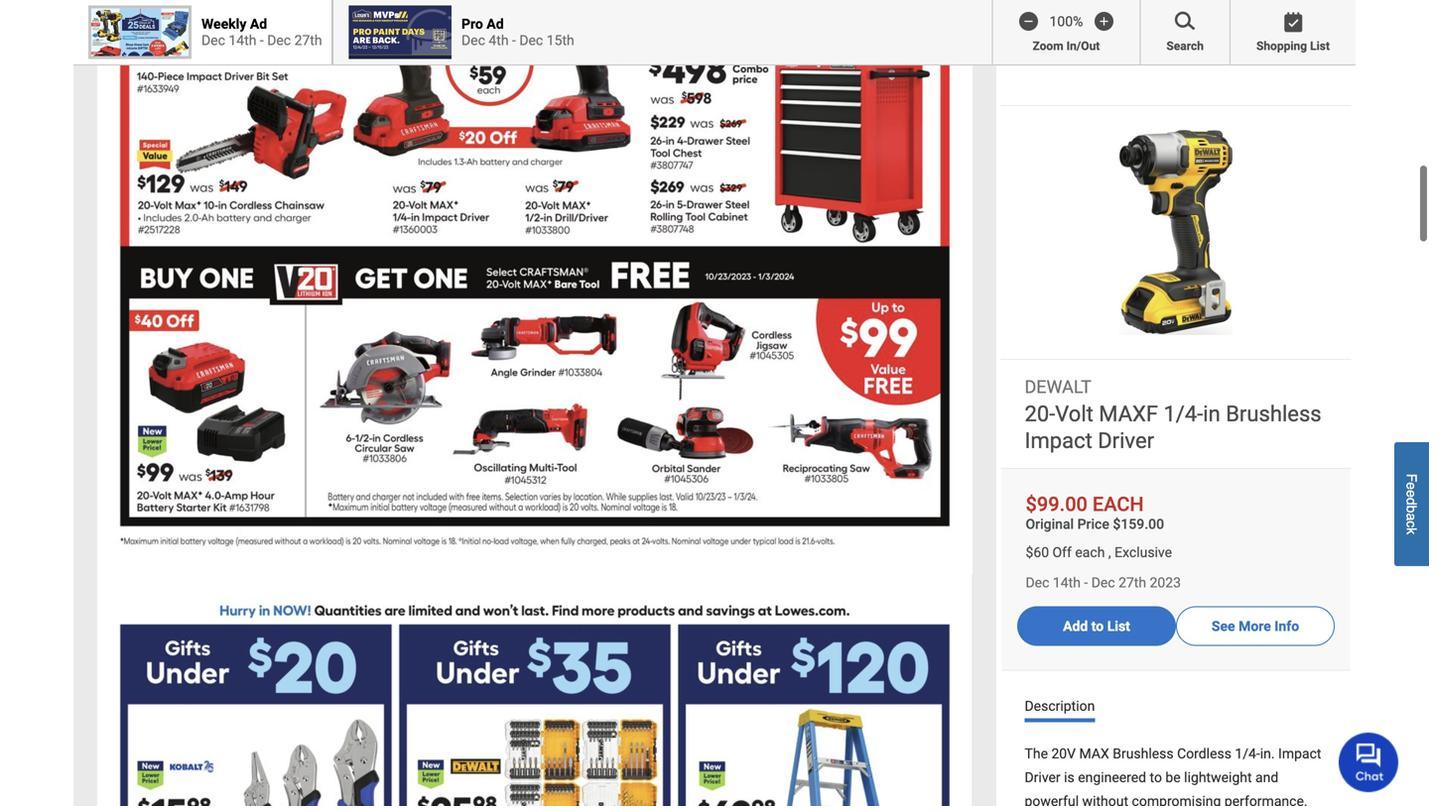 Task type: vqa. For each thing, say whether or not it's contained in the screenshot.
A
yes



Task type: describe. For each thing, give the bounding box(es) containing it.
1 e from the top
[[1404, 483, 1420, 490]]

f e e d b a c k button
[[1395, 443, 1429, 567]]

b
[[1404, 506, 1420, 513]]

a
[[1404, 513, 1420, 521]]

chat invite button image
[[1339, 733, 1400, 793]]

c
[[1404, 521, 1420, 528]]

f e e d b a c k
[[1404, 474, 1420, 535]]



Task type: locate. For each thing, give the bounding box(es) containing it.
2 e from the top
[[1404, 490, 1420, 498]]

e up d
[[1404, 483, 1420, 490]]

e
[[1404, 483, 1420, 490], [1404, 490, 1420, 498]]

k
[[1404, 528, 1420, 535]]

f
[[1404, 474, 1420, 483]]

e up b
[[1404, 490, 1420, 498]]

d
[[1404, 498, 1420, 506]]



